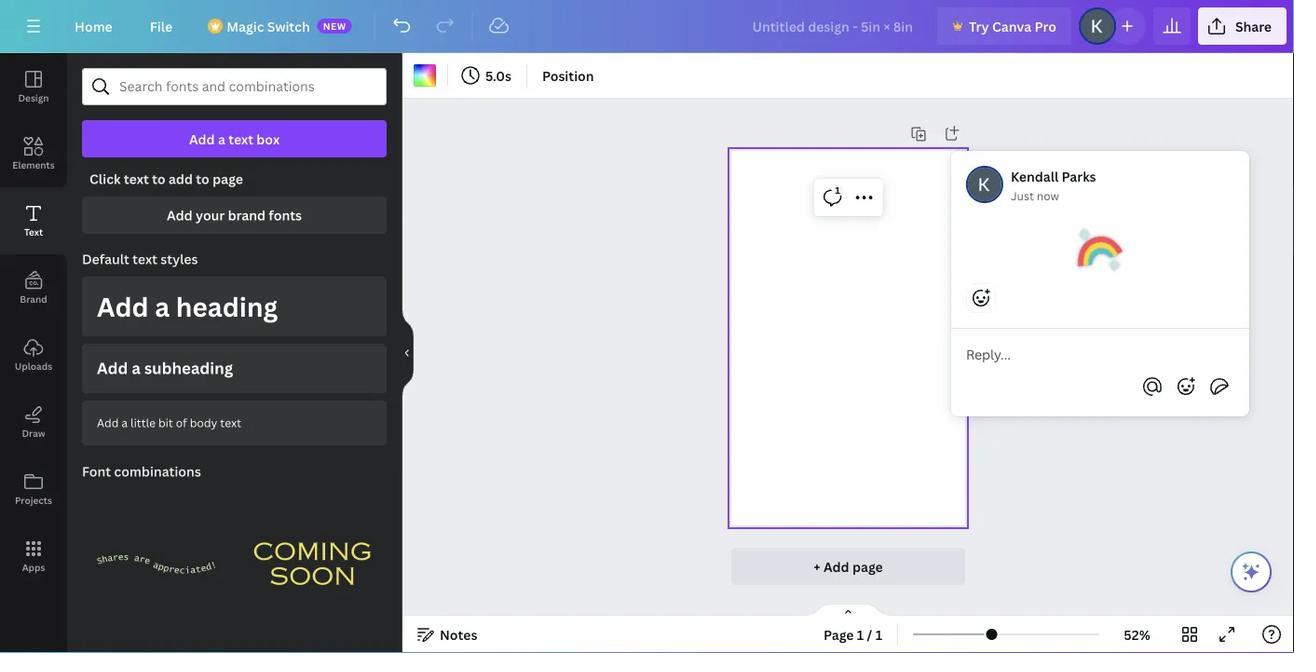 Task type: locate. For each thing, give the bounding box(es) containing it.
add left little
[[97, 415, 119, 430]]

0 horizontal spatial to
[[152, 170, 166, 188]]

try canva pro
[[969, 17, 1057, 35]]

add for add a little bit of body text
[[97, 415, 119, 430]]

add inside add a little bit of body text button
[[97, 415, 119, 430]]

+ add page button
[[731, 548, 966, 585]]

add inside the add a heading button
[[97, 289, 149, 324]]

default
[[82, 250, 129, 268]]

box
[[257, 130, 280, 148]]

just
[[1011, 188, 1034, 203]]

design
[[18, 91, 49, 104]]

fonts
[[269, 206, 302, 224]]

hide image
[[402, 308, 414, 398]]

body
[[190, 415, 217, 430]]

add
[[189, 130, 215, 148], [167, 206, 193, 224], [97, 289, 149, 324], [97, 357, 128, 379], [97, 415, 119, 430], [824, 558, 850, 575]]

5.0s button
[[456, 61, 519, 90]]

styles
[[161, 250, 198, 268]]

2 to from the left
[[196, 170, 209, 188]]

projects button
[[0, 456, 67, 523]]

group
[[82, 635, 231, 653], [238, 635, 387, 653]]

0 horizontal spatial group
[[82, 635, 231, 653]]

switch
[[267, 17, 310, 35]]

add a heading button
[[82, 277, 387, 336]]

elements button
[[0, 120, 67, 187]]

+
[[814, 558, 821, 575]]

add down default
[[97, 289, 149, 324]]

1 horizontal spatial 1
[[857, 626, 864, 643]]

share button
[[1198, 7, 1287, 45]]

/
[[867, 626, 873, 643]]

to right add on the left top
[[196, 170, 209, 188]]

add a text box
[[189, 130, 280, 148]]

page 1 / 1
[[824, 626, 883, 643]]

0 horizontal spatial 1
[[835, 184, 840, 197]]

a for subheading
[[132, 357, 141, 379]]

magic switch
[[227, 17, 310, 35]]

canva assistant image
[[1240, 561, 1263, 583]]

little
[[131, 415, 156, 430]]

to
[[152, 170, 166, 188], [196, 170, 209, 188]]

1 inside button
[[835, 184, 840, 197]]

a left box
[[218, 130, 225, 148]]

add for add a text box
[[189, 130, 215, 148]]

1 horizontal spatial to
[[196, 170, 209, 188]]

page up show pages image at bottom right
[[853, 558, 883, 575]]

add inside "add your brand fonts" button
[[167, 206, 193, 224]]

uploads button
[[0, 321, 67, 389]]

text
[[228, 130, 253, 148], [124, 170, 149, 188], [132, 250, 157, 268], [220, 415, 241, 430]]

elements
[[12, 158, 55, 171]]

text right click
[[124, 170, 149, 188]]

add your brand fonts button
[[82, 197, 387, 234]]

2 horizontal spatial 1
[[876, 626, 883, 643]]

expressing gratitude image
[[1078, 227, 1123, 272]]

add for add a heading
[[97, 289, 149, 324]]

1 vertical spatial page
[[853, 558, 883, 575]]

a left little
[[122, 415, 128, 430]]

2 group from the left
[[238, 635, 387, 653]]

brand button
[[0, 254, 67, 321]]

page
[[824, 626, 854, 643]]

projects
[[15, 494, 52, 506]]

5.0s
[[485, 67, 512, 84]]

add inside add a text box button
[[189, 130, 215, 148]]

add a heading
[[97, 289, 278, 324]]

add up add on the left top
[[189, 130, 215, 148]]

click
[[89, 170, 121, 188]]

bit
[[158, 415, 173, 430]]

add a text box button
[[82, 120, 387, 157]]

of
[[176, 415, 187, 430]]

kendall
[[1011, 167, 1059, 185]]

heading
[[176, 289, 278, 324]]

pro
[[1035, 17, 1057, 35]]

share
[[1236, 17, 1272, 35]]

file button
[[135, 7, 187, 45]]

a
[[218, 130, 225, 148], [155, 289, 170, 324], [132, 357, 141, 379], [122, 415, 128, 430]]

add a little bit of body text
[[97, 415, 241, 430]]

a inside button
[[132, 357, 141, 379]]

canva
[[992, 17, 1032, 35]]

kendall parks just now
[[1011, 167, 1096, 203]]

try canva pro button
[[937, 7, 1072, 45]]

a for heading
[[155, 289, 170, 324]]

52% button
[[1107, 620, 1168, 649]]

draw button
[[0, 389, 67, 456]]

1 horizontal spatial group
[[238, 635, 387, 653]]

parks
[[1062, 167, 1096, 185]]

1 horizontal spatial page
[[853, 558, 883, 575]]

Design title text field
[[738, 7, 930, 45]]

to left add on the left top
[[152, 170, 166, 188]]

a for little
[[122, 415, 128, 430]]

52%
[[1124, 626, 1151, 643]]

font combinations
[[82, 462, 201, 480]]

page
[[213, 170, 243, 188], [853, 558, 883, 575]]

add left 'subheading'
[[97, 357, 128, 379]]

add a little bit of body text button
[[82, 401, 387, 445]]

add right +
[[824, 558, 850, 575]]

uploads
[[15, 360, 52, 372]]

a for text
[[218, 130, 225, 148]]

a left 'subheading'
[[132, 357, 141, 379]]

page inside "button"
[[853, 558, 883, 575]]

text
[[24, 226, 43, 238]]

0 horizontal spatial page
[[213, 170, 243, 188]]

design button
[[0, 53, 67, 120]]

add left your
[[167, 206, 193, 224]]

add inside add a subheading button
[[97, 357, 128, 379]]

notes
[[440, 626, 478, 643]]

page up add your brand fonts
[[213, 170, 243, 188]]

add a subheading button
[[82, 344, 387, 393]]

1
[[835, 184, 840, 197], [857, 626, 864, 643], [876, 626, 883, 643]]

a down styles
[[155, 289, 170, 324]]



Task type: vqa. For each thing, say whether or not it's contained in the screenshot.
group to the left
yes



Task type: describe. For each thing, give the bounding box(es) containing it.
home link
[[60, 7, 127, 45]]

show pages image
[[804, 603, 893, 618]]

position
[[542, 67, 594, 84]]

0 vertical spatial page
[[213, 170, 243, 188]]

1 button
[[818, 183, 848, 212]]

brand
[[20, 293, 47, 305]]

brand
[[228, 206, 266, 224]]

try
[[969, 17, 989, 35]]

Search fonts and combinations search field
[[119, 69, 349, 104]]

text left styles
[[132, 250, 157, 268]]

#ffffff image
[[414, 64, 436, 87]]

your
[[196, 206, 225, 224]]

apps button
[[0, 523, 67, 590]]

1 to from the left
[[152, 170, 166, 188]]

add a subheading
[[97, 357, 233, 379]]

add for add your brand fonts
[[167, 206, 193, 224]]

text button
[[0, 187, 67, 254]]

draw
[[22, 427, 45, 439]]

text right body
[[220, 415, 241, 430]]

text left box
[[228, 130, 253, 148]]

combinations
[[114, 462, 201, 480]]

+ add page
[[814, 558, 883, 575]]

new
[[323, 20, 346, 32]]

1 group from the left
[[82, 635, 231, 653]]

default text styles
[[82, 250, 198, 268]]

subheading
[[144, 357, 233, 379]]

magic
[[227, 17, 264, 35]]

font
[[82, 462, 111, 480]]

click text to add to page
[[89, 170, 243, 188]]

Reply draft. Add a reply or @mention. text field
[[966, 344, 1235, 364]]

home
[[75, 17, 113, 35]]

add your brand fonts
[[167, 206, 302, 224]]

side panel tab list
[[0, 53, 67, 590]]

position button
[[535, 61, 602, 90]]

add
[[169, 170, 193, 188]]

file
[[150, 17, 173, 35]]

notes button
[[410, 620, 485, 649]]

add for add a subheading
[[97, 357, 128, 379]]

apps
[[22, 561, 45, 574]]

add inside + add page "button"
[[824, 558, 850, 575]]

main menu bar
[[0, 0, 1294, 53]]

now
[[1037, 188, 1060, 203]]



